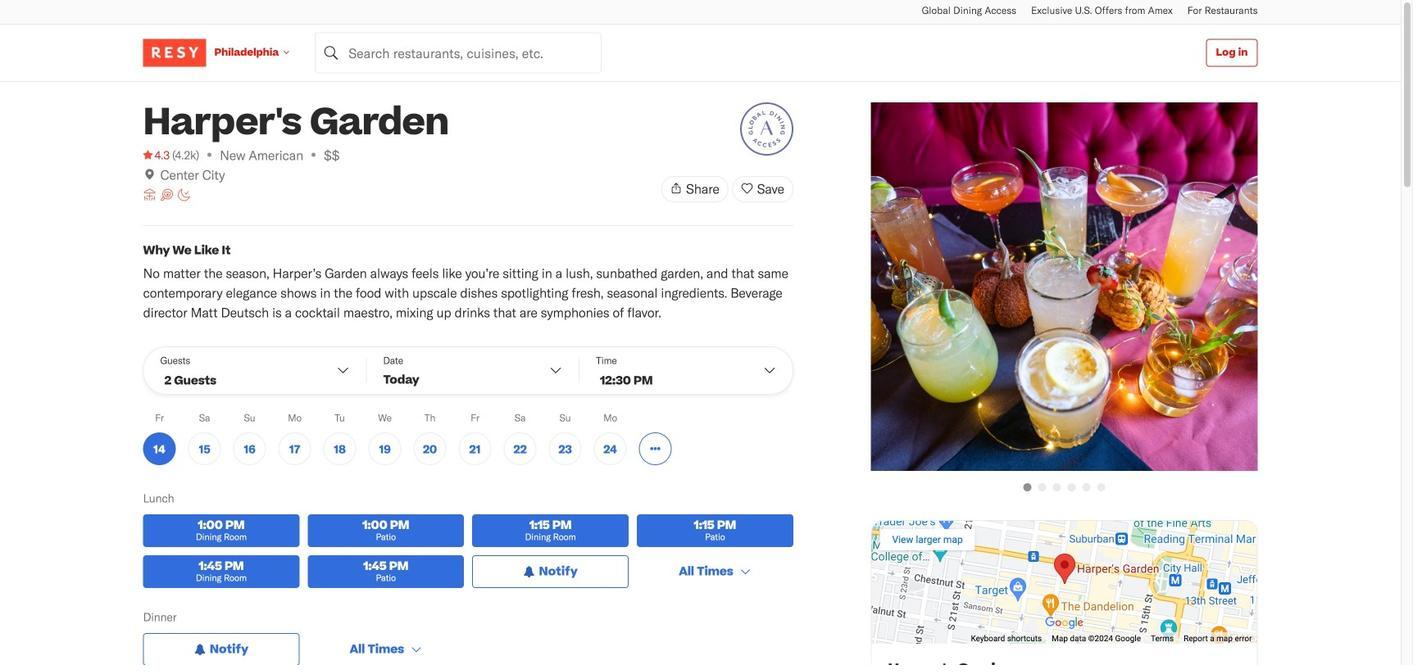 Task type: vqa. For each thing, say whether or not it's contained in the screenshot.
"4.9 out of 5 stars" icon
no



Task type: describe. For each thing, give the bounding box(es) containing it.
4.3 out of 5 stars image
[[143, 147, 170, 163]]

Search restaurants, cuisines, etc. text field
[[315, 32, 602, 73]]



Task type: locate. For each thing, give the bounding box(es) containing it.
None field
[[315, 32, 602, 73]]



